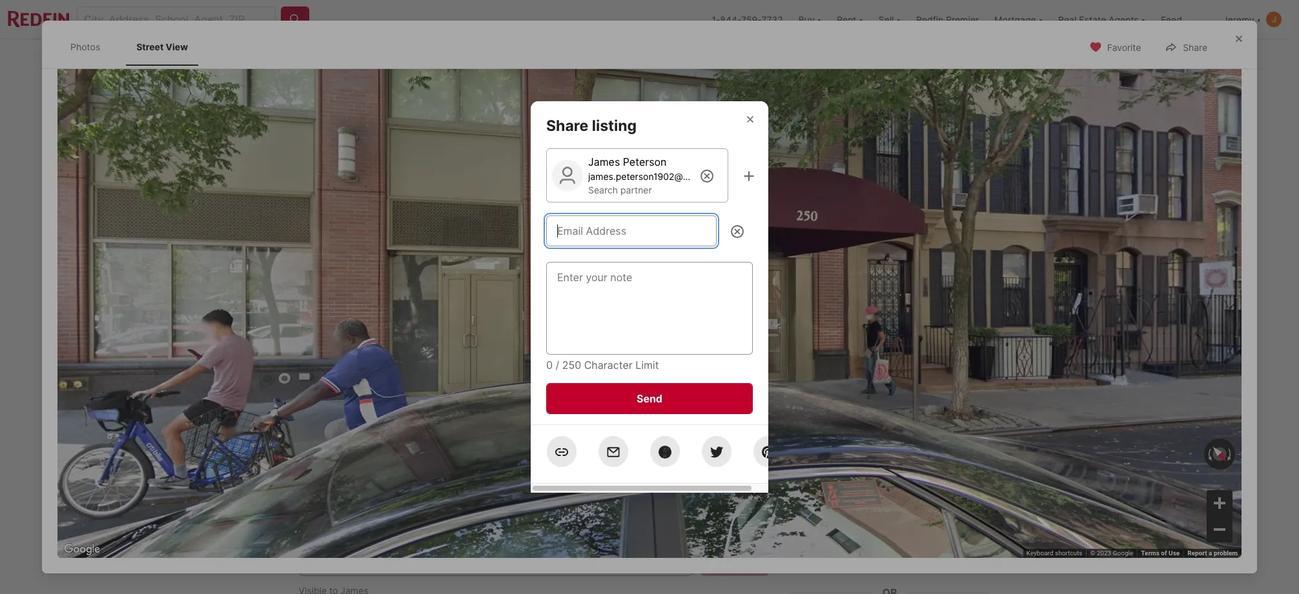 Task type: describe. For each thing, give the bounding box(es) containing it.
person
[[844, 495, 870, 505]]

partner
[[621, 185, 652, 196]]

to
[[393, 90, 404, 99]]

home
[[877, 388, 918, 407]]

638
[[582, 443, 611, 461]]

1 vertical spatial send button
[[701, 546, 769, 577]]

share for share listing
[[546, 117, 589, 135]]

1 for 1 bed
[[475, 443, 483, 461]]

send for the topmost send button
[[637, 393, 663, 406]]

view inside button
[[367, 344, 389, 355]]

5b
[[393, 414, 407, 427]]

redfin premier button
[[909, 0, 987, 39]]

james.peterson1902@gmail.com
[[588, 171, 727, 182]]

redfin premier
[[916, 14, 979, 25]]

terms of use
[[1141, 550, 1180, 557]]

via
[[928, 495, 938, 505]]

comments
[[299, 514, 378, 532]]

redfin
[[916, 14, 944, 25]]

approved
[[403, 465, 444, 476]]

bath link
[[526, 463, 548, 476]]

759-
[[742, 14, 762, 25]]

26
[[814, 428, 838, 451]]

1 , from the left
[[407, 414, 410, 427]]

james peterson james.peterson1902@gmail.com search partner
[[588, 156, 727, 196]]

google image
[[61, 542, 103, 559]]

new
[[413, 414, 435, 427]]

1-844-759-7732
[[712, 14, 783, 25]]

2023
[[1097, 550, 1112, 557]]

street view tab
[[126, 31, 198, 63]]

active link
[[362, 390, 395, 401]]

photos
[[939, 344, 970, 355]]

open sun, 11:30am to 1pm link
[[299, 76, 784, 376]]

user photo image
[[1267, 12, 1282, 27]]

-
[[356, 390, 360, 401]]

Email Address text field
[[557, 223, 706, 239]]

york
[[438, 414, 459, 427]]

unit
[[370, 414, 391, 427]]

27
[[879, 428, 901, 451]]

1 bed
[[475, 443, 495, 476]]

20
[[925, 344, 937, 355]]

keyboard shortcuts button
[[1027, 550, 1083, 559]]

tab list inside the share listing dialog
[[57, 28, 211, 66]]

844-
[[720, 14, 742, 25]]

1-
[[712, 14, 720, 25]]

of
[[1161, 550, 1167, 557]]

report a problem link
[[1188, 550, 1238, 557]]

report a problem
[[1188, 550, 1238, 557]]

google
[[1113, 550, 1134, 557]]

250 inside the share listing dialog
[[562, 359, 581, 372]]

bed
[[475, 463, 495, 476]]

share listing
[[546, 117, 637, 135]]

favorite button
[[1078, 34, 1152, 60]]

tour via video chat
[[909, 495, 979, 505]]

feed
[[1161, 14, 1182, 25]]

oct for 27
[[882, 452, 898, 462]]

go tour this home
[[789, 388, 918, 407]]

friday 27 oct
[[877, 417, 903, 462]]

open
[[314, 90, 336, 99]]

oct for 28
[[946, 452, 962, 462]]

get
[[366, 465, 382, 476]]

street inside button
[[338, 344, 365, 355]]

$7,433
[[317, 465, 347, 476]]

1-844-759-7732 link
[[712, 14, 783, 25]]

1 vertical spatial 250
[[299, 414, 319, 427]]

ny
[[465, 414, 480, 427]]

0 vertical spatial send button
[[546, 384, 753, 415]]

0
[[546, 359, 553, 372]]

friday
[[877, 417, 903, 427]]

feed button
[[1154, 0, 1216, 39]]

bath
[[526, 463, 548, 476]]

thursday
[[805, 417, 847, 427]]

Enter your note text field
[[557, 270, 742, 347]]

tour in person option
[[789, 483, 883, 517]]

tour for tour via video chat
[[909, 495, 926, 505]]

1 for 1 bath
[[526, 443, 533, 461]]

chat
[[963, 495, 979, 505]]

map entry image
[[683, 388, 769, 474]]

1pm
[[406, 90, 422, 99]]

photos
[[70, 41, 100, 52]]

terms
[[1141, 550, 1160, 557]]

/
[[556, 359, 559, 372]]

report
[[1188, 550, 1207, 557]]

limit
[[636, 359, 659, 372]]

tour for go
[[813, 388, 843, 407]]

street view button
[[309, 337, 400, 363]]



Task type: locate. For each thing, give the bounding box(es) containing it.
0 horizontal spatial share
[[546, 117, 589, 135]]

schedule
[[855, 536, 902, 549]]

1 inside 1 bath
[[526, 443, 533, 461]]

street inside tab
[[136, 41, 164, 52]]

250 right /
[[562, 359, 581, 372]]

keyboard
[[1027, 550, 1054, 557]]

favorite
[[1107, 42, 1141, 53]]

in
[[835, 495, 842, 505]]

previous image
[[784, 430, 804, 450]]

share left the listing
[[546, 117, 589, 135]]

1 tab from the left
[[299, 42, 376, 73]]

©
[[1091, 550, 1096, 557]]

oct down 28
[[946, 452, 962, 462]]

active
[[362, 390, 395, 401]]

sun,
[[338, 90, 356, 99]]

1 horizontal spatial street view
[[338, 344, 389, 355]]

street view
[[136, 41, 188, 52], [338, 344, 389, 355]]

Add a comment... text field
[[310, 554, 682, 569]]

problem
[[1214, 550, 1238, 557]]

0 horizontal spatial oct
[[818, 452, 834, 462]]

1 horizontal spatial tour
[[909, 495, 926, 505]]

premier
[[946, 14, 979, 25]]

2 tab from the left
[[376, 42, 448, 73]]

None button
[[797, 410, 855, 471], [861, 410, 919, 470], [925, 410, 983, 470], [797, 410, 855, 471], [861, 410, 919, 470], [925, 410, 983, 470]]

share
[[1183, 42, 1208, 53], [546, 117, 589, 135]]

street view inside tab
[[136, 41, 188, 52]]

2 oct from the left
[[882, 452, 898, 462]]

28
[[942, 428, 966, 451]]

1 horizontal spatial share
[[1183, 42, 1208, 53]]

for sale - active
[[310, 390, 395, 401]]

oct for 26
[[818, 452, 834, 462]]

view
[[166, 41, 188, 52], [367, 344, 389, 355]]

thursday 26 oct
[[805, 417, 847, 462]]

listing
[[592, 117, 637, 135]]

0 vertical spatial 250
[[562, 359, 581, 372]]

street up for sale - active
[[338, 344, 365, 355]]

1 horizontal spatial send
[[722, 555, 748, 568]]

20 photos button
[[896, 337, 981, 363]]

3 oct from the left
[[946, 452, 962, 462]]

saturday
[[934, 417, 974, 427]]

250
[[562, 359, 581, 372], [299, 414, 319, 427]]

,
[[407, 414, 410, 427], [459, 414, 462, 427]]

1 horizontal spatial 1
[[526, 443, 533, 461]]

, left ny
[[459, 414, 462, 427]]

oct inside thursday 26 oct
[[818, 452, 834, 462]]

list box
[[789, 483, 991, 517]]

tab list
[[57, 28, 211, 66], [299, 39, 723, 73]]

share listing dialog containing photos
[[42, 21, 1258, 574]]

street view for street view button
[[338, 344, 389, 355]]

0 horizontal spatial 1
[[475, 443, 483, 461]]

1 bath
[[526, 443, 548, 476]]

1 vertical spatial tour
[[904, 536, 925, 549]]

1 horizontal spatial 250
[[562, 359, 581, 372]]

oct down '27'
[[882, 452, 898, 462]]

2 tour from the left
[[909, 495, 926, 505]]

a
[[1209, 550, 1213, 557]]

1 vertical spatial street view
[[338, 344, 389, 355]]

1 up bed at the bottom of the page
[[475, 443, 483, 461]]

schedule tour
[[855, 536, 925, 549]]

send
[[637, 393, 663, 406], [722, 555, 748, 568]]

0 horizontal spatial 250
[[299, 414, 319, 427]]

oct inside saturday 28 oct
[[946, 452, 962, 462]]

250 e 30th st unit 5b , new york , ny 10016
[[299, 414, 512, 427]]

tour left in
[[816, 495, 833, 505]]

1 horizontal spatial view
[[367, 344, 389, 355]]

0 vertical spatial view
[[166, 41, 188, 52]]

pre-
[[384, 465, 403, 476]]

0 horizontal spatial tour
[[816, 495, 833, 505]]

/mo
[[347, 465, 363, 476]]

1 inside 1 bed
[[475, 443, 483, 461]]

, left new
[[407, 414, 410, 427]]

3 tab from the left
[[448, 42, 545, 73]]

0 / 250 character limit
[[546, 359, 659, 372]]

sq
[[582, 463, 595, 476]]

20 photos
[[925, 344, 970, 355]]

view down city, address, school, agent, zip search field
[[166, 41, 188, 52]]

7732
[[762, 14, 783, 25]]

street view for tab list containing photos
[[136, 41, 188, 52]]

oct
[[818, 452, 834, 462], [882, 452, 898, 462], [946, 452, 962, 462]]

search
[[588, 185, 618, 196]]

list box containing tour in person
[[789, 483, 991, 517]]

1 up the bath link
[[526, 443, 533, 461]]

1 horizontal spatial ,
[[459, 414, 462, 427]]

250 e 30th st unit 5b, new york, ny 10016 image
[[299, 76, 784, 373], [789, 76, 991, 222], [789, 227, 991, 373]]

2 1 from the left
[[526, 443, 533, 461]]

share down the feed button
[[1183, 42, 1208, 53]]

1
[[475, 443, 483, 461], [526, 443, 533, 461]]

street view up the -
[[338, 344, 389, 355]]

tour in person
[[816, 495, 870, 505]]

street view down city, address, school, agent, zip search field
[[136, 41, 188, 52]]

view inside tab
[[166, 41, 188, 52]]

0 horizontal spatial street
[[136, 41, 164, 52]]

terms of use link
[[1141, 550, 1180, 557]]

© 2023 google
[[1091, 550, 1134, 557]]

go
[[789, 388, 809, 407]]

$795,000 est. $7,433 /mo get pre-approved
[[299, 443, 444, 476]]

1 1 from the left
[[475, 443, 483, 461]]

0 vertical spatial share
[[1183, 42, 1208, 53]]

1 tour from the left
[[816, 495, 833, 505]]

ft
[[598, 463, 607, 476]]

0 horizontal spatial ,
[[407, 414, 410, 427]]

City, Address, School, Agent, ZIP search field
[[77, 6, 276, 32]]

10016
[[483, 414, 512, 427]]

tour up thursday on the bottom of the page
[[813, 388, 843, 407]]

2 horizontal spatial oct
[[946, 452, 962, 462]]

share for share
[[1183, 42, 1208, 53]]

share button
[[1154, 34, 1219, 60]]

e
[[321, 414, 328, 427]]

5 tab from the left
[[649, 42, 713, 73]]

share listing dialog
[[42, 21, 1258, 574], [531, 101, 784, 493]]

character
[[584, 359, 633, 372]]

send for the bottommost send button
[[722, 555, 748, 568]]

1 vertical spatial share
[[546, 117, 589, 135]]

1 horizontal spatial tab list
[[299, 39, 723, 73]]

4 tab from the left
[[545, 42, 649, 73]]

1 horizontal spatial tour
[[904, 536, 925, 549]]

250 left e
[[299, 414, 319, 427]]

tour for tour in person
[[816, 495, 833, 505]]

use
[[1169, 550, 1180, 557]]

tab list containing photos
[[57, 28, 211, 66]]

1 oct from the left
[[818, 452, 834, 462]]

sale
[[331, 390, 353, 401]]

street down city, address, school, agent, zip search field
[[136, 41, 164, 52]]

shortcuts
[[1055, 550, 1083, 557]]

tab
[[299, 42, 376, 73], [376, 42, 448, 73], [448, 42, 545, 73], [545, 42, 649, 73], [649, 42, 713, 73]]

tour via video chat option
[[883, 483, 991, 517]]

photos tab
[[60, 31, 111, 63]]

2 , from the left
[[459, 414, 462, 427]]

tour right schedule
[[904, 536, 925, 549]]

1 vertical spatial send
[[722, 555, 748, 568]]

st
[[357, 414, 368, 427]]

0 vertical spatial send
[[637, 393, 663, 406]]

next image
[[976, 430, 996, 450]]

0 horizontal spatial tour
[[813, 388, 843, 407]]

0 horizontal spatial tab list
[[57, 28, 211, 66]]

1 horizontal spatial oct
[[882, 452, 898, 462]]

send inside the share listing dialog
[[637, 393, 663, 406]]

get pre-approved link
[[366, 465, 444, 476]]

0 horizontal spatial send
[[637, 393, 663, 406]]

tour inside button
[[904, 536, 925, 549]]

0 vertical spatial tour
[[813, 388, 843, 407]]

11:30am
[[358, 90, 391, 99]]

share inside button
[[1183, 42, 1208, 53]]

street view inside button
[[338, 344, 389, 355]]

saturday 28 oct
[[934, 417, 974, 462]]

1 vertical spatial view
[[367, 344, 389, 355]]

oct inside friday 27 oct
[[882, 452, 898, 462]]

keyboard shortcuts
[[1027, 550, 1083, 557]]

view up active
[[367, 344, 389, 355]]

30th
[[330, 414, 355, 427]]

$795,000
[[299, 443, 371, 461]]

0 vertical spatial street
[[136, 41, 164, 52]]

open sun, 11:30am to 1pm
[[314, 90, 422, 99]]

share listing element
[[546, 101, 652, 135]]

638 sq ft
[[582, 443, 611, 476]]

0 vertical spatial street view
[[136, 41, 188, 52]]

street
[[136, 41, 164, 52], [338, 344, 365, 355]]

0 horizontal spatial view
[[166, 41, 188, 52]]

send button
[[546, 384, 753, 415], [701, 546, 769, 577]]

this
[[846, 388, 874, 407]]

tour for schedule
[[904, 536, 925, 549]]

peterson
[[623, 156, 667, 169]]

0 horizontal spatial street view
[[136, 41, 188, 52]]

oct down 26
[[818, 452, 834, 462]]

1 horizontal spatial street
[[338, 344, 365, 355]]

1 vertical spatial street
[[338, 344, 365, 355]]

tour left the via in the bottom right of the page
[[909, 495, 926, 505]]

submit search image
[[289, 13, 302, 26]]

tour
[[816, 495, 833, 505], [909, 495, 926, 505]]

share listing dialog containing share listing
[[531, 101, 784, 493]]



Task type: vqa. For each thing, say whether or not it's contained in the screenshot.
Senior related to Hollywood
no



